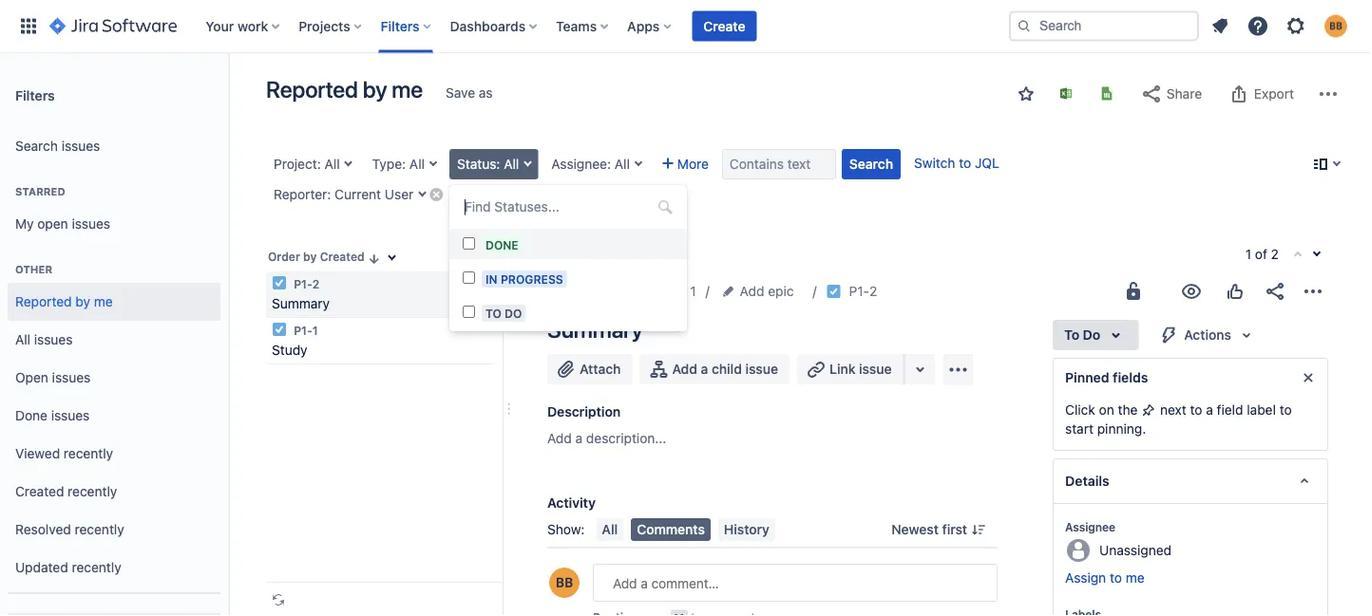 Task type: describe. For each thing, give the bounding box(es) containing it.
issues for search issues
[[62, 138, 100, 154]]

other group
[[8, 243, 220, 593]]

comments
[[637, 522, 705, 538]]

by for order by created link
[[303, 250, 317, 264]]

vote options: no one has voted for this issue yet. image
[[1224, 280, 1247, 303]]

small image
[[1019, 86, 1034, 102]]

issues for done issues
[[51, 408, 90, 424]]

of
[[1255, 247, 1268, 262]]

work
[[238, 18, 268, 34]]

other
[[15, 264, 52, 276]]

project:
[[274, 156, 321, 172]]

actions
[[1184, 327, 1232, 343]]

1 horizontal spatial 2
[[870, 284, 877, 299]]

Search issues using keywords text field
[[722, 149, 836, 180]]

details element
[[1053, 459, 1329, 505]]

created recently
[[15, 484, 117, 500]]

0 horizontal spatial 2
[[312, 277, 320, 291]]

0 horizontal spatial to do
[[486, 307, 522, 320]]

p1- inside p1-2 link
[[849, 284, 870, 299]]

all for status: all
[[504, 156, 519, 172]]

epic
[[768, 284, 794, 299]]

actions image
[[1302, 280, 1325, 303]]

fields
[[1113, 370, 1148, 386]]

create button
[[692, 11, 757, 41]]

dashboards
[[450, 18, 526, 34]]

add for add a description...
[[547, 431, 572, 447]]

resolved recently link
[[8, 511, 220, 549]]

projects for "projects" link
[[547, 284, 598, 299]]

project 1 link
[[620, 280, 696, 303]]

search issues
[[15, 138, 100, 154]]

add a child issue
[[672, 362, 778, 377]]

done for done issues
[[15, 408, 48, 424]]

updated
[[15, 560, 68, 576]]

order by created
[[268, 250, 365, 264]]

recently for resolved recently
[[75, 522, 124, 538]]

my open issues link
[[8, 205, 220, 243]]

actions button
[[1146, 320, 1270, 351]]

attach button
[[547, 354, 632, 385]]

to for a
[[1190, 402, 1203, 418]]

as
[[479, 85, 493, 101]]

2 horizontal spatial 2
[[1271, 247, 1279, 262]]

assignee:
[[551, 156, 611, 172]]

1 vertical spatial summary
[[547, 316, 643, 343]]

done issues
[[15, 408, 90, 424]]

2 horizontal spatial 1
[[1246, 247, 1252, 262]]

apps
[[627, 18, 660, 34]]

to for jql
[[959, 155, 971, 171]]

on
[[1099, 402, 1114, 418]]

1 horizontal spatial me
[[392, 76, 423, 103]]

share link
[[1131, 79, 1212, 109]]

link issue
[[830, 362, 892, 377]]

create
[[704, 18, 745, 34]]

projects link
[[547, 280, 598, 303]]

add epic
[[740, 284, 794, 299]]

user
[[385, 187, 414, 202]]

click on the
[[1065, 402, 1142, 418]]

field
[[1217, 402, 1243, 418]]

your profile and settings image
[[1325, 15, 1348, 38]]

filters button
[[375, 11, 439, 41]]

p1-2 link
[[849, 280, 877, 303]]

progress
[[501, 273, 563, 286]]

hide message image
[[1297, 367, 1320, 390]]

Search field
[[1009, 11, 1199, 41]]

share image
[[1264, 280, 1287, 303]]

open
[[15, 370, 48, 386]]

teams button
[[550, 11, 616, 41]]

settings image
[[1285, 15, 1308, 38]]

label
[[1247, 402, 1276, 418]]

description
[[547, 404, 621, 420]]

assignee: all
[[551, 156, 630, 172]]

current
[[335, 187, 381, 202]]

details
[[1065, 474, 1110, 489]]

issues for all issues
[[34, 332, 73, 348]]

all inside other group
[[15, 332, 30, 348]]

1 of 2
[[1246, 247, 1279, 262]]

0 vertical spatial summary
[[272, 296, 330, 312]]

done issues link
[[8, 397, 220, 435]]

Add a comment… field
[[593, 564, 998, 603]]

do inside to do dropdown button
[[1083, 327, 1101, 343]]

open in google sheets image
[[1100, 86, 1115, 101]]

small image
[[366, 251, 382, 267]]

your
[[206, 18, 234, 34]]

newest first image
[[971, 523, 987, 538]]

to for me
[[1110, 571, 1122, 586]]

a for description...
[[575, 431, 583, 447]]

my
[[15, 216, 34, 232]]

issue inside button
[[859, 362, 892, 377]]

export
[[1254, 86, 1294, 102]]

export button
[[1218, 79, 1304, 109]]

my open issues
[[15, 216, 110, 232]]

assign
[[1065, 571, 1106, 586]]

link web pages and more image
[[909, 358, 932, 381]]

add epic button
[[719, 280, 800, 303]]

reported inside the reported by me "link"
[[15, 294, 72, 310]]

all for assignee: all
[[615, 156, 630, 172]]

switch
[[914, 155, 956, 171]]

all issues link
[[8, 321, 220, 359]]

status:
[[457, 156, 500, 172]]

to right label on the bottom of the page
[[1280, 402, 1292, 418]]

issue inside button
[[746, 362, 778, 377]]

recently for created recently
[[68, 484, 117, 500]]

open issues
[[15, 370, 91, 386]]

1 horizontal spatial task image
[[826, 284, 841, 299]]

0 vertical spatial reported by me
[[266, 76, 423, 103]]

banner containing your work
[[0, 0, 1370, 53]]

appswitcher icon image
[[17, 15, 40, 38]]

search issues link
[[8, 127, 220, 165]]

pinning.
[[1097, 421, 1146, 437]]

created inside other group
[[15, 484, 64, 500]]

more button
[[655, 149, 716, 180]]

starred group
[[8, 165, 220, 249]]

by for the reported by me "link"
[[75, 294, 90, 310]]

open issues link
[[8, 359, 220, 397]]

description...
[[586, 431, 667, 447]]

2 horizontal spatial by
[[363, 76, 387, 103]]

me inside button
[[1126, 571, 1145, 586]]

add for add epic
[[740, 284, 764, 299]]

project 1
[[643, 284, 696, 299]]

newest
[[892, 522, 939, 538]]

project: all
[[274, 156, 340, 172]]

save as button
[[436, 78, 502, 108]]

add app image
[[947, 359, 970, 382]]



Task type: locate. For each thing, give the bounding box(es) containing it.
issues inside my open issues link
[[72, 216, 110, 232]]

all up reporter: current user on the top left of page
[[325, 156, 340, 172]]

created recently link
[[8, 473, 220, 511]]

0 vertical spatial filters
[[381, 18, 420, 34]]

add for add a child issue
[[672, 362, 697, 377]]

done for done
[[486, 238, 519, 252]]

newest first button
[[880, 519, 998, 542]]

task image
[[272, 322, 287, 337]]

1 horizontal spatial created
[[320, 250, 365, 264]]

2 vertical spatial by
[[75, 294, 90, 310]]

reported by me inside "link"
[[15, 294, 113, 310]]

created
[[320, 250, 365, 264], [15, 484, 64, 500]]

type: all
[[372, 156, 425, 172]]

1 horizontal spatial reported by me
[[266, 76, 423, 103]]

start
[[1065, 421, 1094, 437]]

all right type:
[[410, 156, 425, 172]]

link
[[830, 362, 856, 377]]

1 vertical spatial do
[[1083, 327, 1101, 343]]

to right next
[[1190, 402, 1203, 418]]

1 horizontal spatial done
[[486, 238, 519, 252]]

p1-1
[[291, 324, 318, 337]]

0 vertical spatial to do
[[486, 307, 522, 320]]

filters
[[381, 18, 420, 34], [15, 87, 55, 103]]

1 vertical spatial reported
[[15, 294, 72, 310]]

me left save
[[392, 76, 423, 103]]

reporter: current user
[[274, 187, 414, 202]]

to
[[486, 307, 502, 320], [1064, 327, 1080, 343]]

2 horizontal spatial a
[[1206, 402, 1213, 418]]

reporter:
[[274, 187, 331, 202]]

done up the in on the left of the page
[[486, 238, 519, 252]]

reported by me
[[266, 76, 423, 103], [15, 294, 113, 310]]

0 vertical spatial reported
[[266, 76, 358, 103]]

p1-2 down order by created
[[291, 277, 320, 291]]

by inside "link"
[[75, 294, 90, 310]]

me down unassigned
[[1126, 571, 1145, 586]]

attach
[[580, 362, 621, 377]]

task image down order
[[272, 276, 287, 291]]

all right status:
[[504, 156, 519, 172]]

filters up the search issues
[[15, 87, 55, 103]]

add inside dropdown button
[[740, 284, 764, 299]]

issues inside open issues link
[[52, 370, 91, 386]]

primary element
[[11, 0, 1009, 53]]

search for search issues
[[15, 138, 58, 154]]

all right assignee:
[[615, 156, 630, 172]]

all for type: all
[[410, 156, 425, 172]]

issues inside done issues link
[[51, 408, 90, 424]]

reported by me down projects 'popup button'
[[266, 76, 423, 103]]

1 horizontal spatial do
[[1083, 327, 1101, 343]]

recently for updated recently
[[72, 560, 121, 576]]

newest first
[[892, 522, 968, 538]]

0 horizontal spatial summary
[[272, 296, 330, 312]]

1 inside project 1 link
[[690, 284, 696, 299]]

search button
[[842, 149, 901, 180]]

0 vertical spatial created
[[320, 250, 365, 264]]

0 vertical spatial by
[[363, 76, 387, 103]]

1 vertical spatial created
[[15, 484, 64, 500]]

by right order
[[303, 250, 317, 264]]

me up all issues link
[[94, 294, 113, 310]]

projects inside 'popup button'
[[299, 18, 350, 34]]

more
[[677, 156, 709, 172]]

0 horizontal spatial filters
[[15, 87, 55, 103]]

a left field
[[1206, 402, 1213, 418]]

1 horizontal spatial issue
[[859, 362, 892, 377]]

all inside button
[[602, 522, 618, 538]]

0 horizontal spatial do
[[505, 307, 522, 320]]

1 vertical spatial reported by me
[[15, 294, 113, 310]]

p1- for study
[[294, 324, 312, 337]]

to inside button
[[1110, 571, 1122, 586]]

to down the in on the left of the page
[[486, 307, 502, 320]]

to left jql
[[959, 155, 971, 171]]

0 horizontal spatial 1
[[312, 324, 318, 337]]

to do down the in on the left of the page
[[486, 307, 522, 320]]

switch to jql
[[914, 155, 1000, 171]]

child
[[712, 362, 742, 377]]

0 horizontal spatial done
[[15, 408, 48, 424]]

1 right project
[[690, 284, 696, 299]]

projects button
[[293, 11, 369, 41]]

task image
[[272, 276, 287, 291], [826, 284, 841, 299]]

me inside "link"
[[94, 294, 113, 310]]

0 vertical spatial done
[[486, 238, 519, 252]]

by down filters dropdown button at left top
[[363, 76, 387, 103]]

p1- for summary
[[294, 277, 312, 291]]

a left child
[[701, 362, 708, 377]]

p1- down order by created
[[294, 277, 312, 291]]

1 vertical spatial add
[[672, 362, 697, 377]]

recently for viewed recently
[[64, 446, 113, 462]]

history button
[[718, 519, 775, 542]]

add a child issue button
[[640, 354, 790, 385]]

0 horizontal spatial me
[[94, 294, 113, 310]]

search image
[[1017, 19, 1032, 34]]

filters inside dropdown button
[[381, 18, 420, 34]]

search left switch
[[850, 156, 893, 172]]

reported by me link
[[8, 283, 220, 321]]

2 vertical spatial a
[[575, 431, 583, 447]]

save
[[446, 85, 475, 101]]

2 vertical spatial me
[[1126, 571, 1145, 586]]

to right assign
[[1110, 571, 1122, 586]]

1 horizontal spatial a
[[701, 362, 708, 377]]

summary up p1-1
[[272, 296, 330, 312]]

projects for projects 'popup button'
[[299, 18, 350, 34]]

order by created link
[[266, 245, 384, 268]]

2 vertical spatial add
[[547, 431, 572, 447]]

apps button
[[622, 11, 679, 41]]

all for project: all
[[325, 156, 340, 172]]

switch to jql link
[[914, 155, 1000, 171]]

to do button
[[1053, 320, 1139, 351]]

to do inside to do dropdown button
[[1064, 327, 1101, 343]]

0 vertical spatial me
[[392, 76, 423, 103]]

assignee
[[1065, 521, 1116, 534]]

summary up attach
[[547, 316, 643, 343]]

show:
[[547, 522, 585, 538]]

1 horizontal spatial projects
[[547, 284, 598, 299]]

do
[[505, 307, 522, 320], [1083, 327, 1101, 343]]

1 for p1-1
[[312, 324, 318, 337]]

by
[[363, 76, 387, 103], [303, 250, 317, 264], [75, 294, 90, 310]]

viewed recently
[[15, 446, 113, 462]]

not available - this is the first issue image
[[1291, 248, 1306, 263]]

add down the description
[[547, 431, 572, 447]]

created down viewed
[[15, 484, 64, 500]]

assign to me
[[1065, 571, 1145, 586]]

do up 'pinned'
[[1083, 327, 1101, 343]]

None checkbox
[[463, 238, 475, 250], [463, 272, 475, 284], [463, 306, 475, 318], [463, 238, 475, 250], [463, 272, 475, 284], [463, 306, 475, 318]]

share
[[1167, 86, 1202, 102]]

copy link to issue image
[[874, 283, 889, 298]]

menu bar containing all
[[592, 519, 779, 542]]

0 horizontal spatial p1-2
[[291, 277, 320, 291]]

add a description...
[[547, 431, 667, 447]]

menu bar
[[592, 519, 779, 542]]

created left small image
[[320, 250, 365, 264]]

open in microsoft excel image
[[1059, 86, 1074, 101]]

viewed recently link
[[8, 435, 220, 473]]

p1-2
[[291, 277, 320, 291], [849, 284, 877, 299]]

2 up link issue
[[870, 284, 877, 299]]

activity
[[547, 496, 596, 511]]

reported
[[266, 76, 358, 103], [15, 294, 72, 310]]

issues inside search issues link
[[62, 138, 100, 154]]

2 right of
[[1271, 247, 1279, 262]]

search for search
[[850, 156, 893, 172]]

projects right work
[[299, 18, 350, 34]]

status: all
[[457, 156, 519, 172]]

teams
[[556, 18, 597, 34]]

p1- right task image
[[294, 324, 312, 337]]

0 horizontal spatial issue
[[746, 362, 778, 377]]

0 vertical spatial projects
[[299, 18, 350, 34]]

1 issue from the left
[[746, 362, 778, 377]]

updated recently link
[[8, 549, 220, 587]]

add left child
[[672, 362, 697, 377]]

task image left p1-2 link
[[826, 284, 841, 299]]

viewed
[[15, 446, 60, 462]]

0 vertical spatial add
[[740, 284, 764, 299]]

click
[[1065, 402, 1096, 418]]

reported by me up all issues
[[15, 294, 113, 310]]

jira software image
[[49, 15, 177, 38], [49, 15, 177, 38]]

to do
[[486, 307, 522, 320], [1064, 327, 1101, 343]]

the
[[1118, 402, 1138, 418]]

banner
[[0, 0, 1370, 53]]

starred
[[15, 186, 65, 198]]

0 horizontal spatial add
[[547, 431, 572, 447]]

projects up "attach" button
[[547, 284, 598, 299]]

1 horizontal spatial 1
[[690, 284, 696, 299]]

do down in progress
[[505, 307, 522, 320]]

default image
[[658, 200, 673, 215]]

1 horizontal spatial to do
[[1064, 327, 1101, 343]]

1 vertical spatial done
[[15, 408, 48, 424]]

0 vertical spatial 1
[[1246, 247, 1252, 262]]

projects
[[299, 18, 350, 34], [547, 284, 598, 299]]

next to a field label to start pinning.
[[1065, 402, 1292, 437]]

a down the description
[[575, 431, 583, 447]]

2 vertical spatial 1
[[312, 324, 318, 337]]

dashboards button
[[444, 11, 545, 41]]

add inside button
[[672, 362, 697, 377]]

0 horizontal spatial task image
[[272, 276, 287, 291]]

1 vertical spatial to
[[1064, 327, 1080, 343]]

save as
[[446, 85, 493, 101]]

1 vertical spatial search
[[850, 156, 893, 172]]

search up starred
[[15, 138, 58, 154]]

comments button
[[631, 519, 711, 542]]

0 horizontal spatial projects
[[299, 18, 350, 34]]

2 horizontal spatial add
[[740, 284, 764, 299]]

order
[[268, 250, 300, 264]]

updated recently
[[15, 560, 121, 576]]

next issue 'p1-1' ( type 'j' ) image
[[1310, 247, 1325, 262]]

filters right projects 'popup button'
[[381, 18, 420, 34]]

Find Statuses... field
[[459, 194, 678, 220]]

all button
[[596, 519, 624, 542]]

recently down resolved recently link
[[72, 560, 121, 576]]

1 horizontal spatial filters
[[381, 18, 420, 34]]

1 horizontal spatial add
[[672, 362, 697, 377]]

search inside button
[[850, 156, 893, 172]]

add
[[740, 284, 764, 299], [672, 362, 697, 377], [547, 431, 572, 447]]

reported down projects 'popup button'
[[266, 76, 358, 103]]

issue right child
[[746, 362, 778, 377]]

recently inside "link"
[[72, 560, 121, 576]]

issues for open issues
[[52, 370, 91, 386]]

2 down order by created
[[312, 277, 320, 291]]

sidebar navigation image
[[207, 76, 249, 114]]

0 vertical spatial do
[[505, 307, 522, 320]]

to inside dropdown button
[[1064, 327, 1080, 343]]

issues
[[62, 138, 100, 154], [72, 216, 110, 232], [34, 332, 73, 348], [52, 370, 91, 386], [51, 408, 90, 424]]

watch options: you are not watching this issue, 0 people watching image
[[1180, 280, 1203, 303]]

open
[[37, 216, 68, 232]]

1 horizontal spatial by
[[303, 250, 317, 264]]

1 vertical spatial 1
[[690, 284, 696, 299]]

recently
[[64, 446, 113, 462], [68, 484, 117, 500], [75, 522, 124, 538], [72, 560, 121, 576]]

a inside button
[[701, 362, 708, 377]]

issue
[[746, 362, 778, 377], [859, 362, 892, 377]]

assignee pin to top. only you can see pinned fields. image
[[1119, 520, 1135, 535]]

1 vertical spatial projects
[[547, 284, 598, 299]]

2 horizontal spatial me
[[1126, 571, 1145, 586]]

1 horizontal spatial summary
[[547, 316, 643, 343]]

0 vertical spatial to
[[486, 307, 502, 320]]

1 left of
[[1246, 247, 1252, 262]]

1 vertical spatial a
[[1206, 402, 1213, 418]]

resolved recently
[[15, 522, 124, 538]]

0 horizontal spatial by
[[75, 294, 90, 310]]

to
[[959, 155, 971, 171], [1190, 402, 1203, 418], [1280, 402, 1292, 418], [1110, 571, 1122, 586]]

0 horizontal spatial reported by me
[[15, 294, 113, 310]]

study
[[272, 343, 308, 358]]

no restrictions image
[[1122, 280, 1145, 303]]

1 for project 1
[[690, 284, 696, 299]]

0 horizontal spatial to
[[486, 307, 502, 320]]

recently down 'created recently' link
[[75, 522, 124, 538]]

search
[[15, 138, 58, 154], [850, 156, 893, 172]]

add left epic
[[740, 284, 764, 299]]

1 horizontal spatial p1-2
[[849, 284, 877, 299]]

done inside other group
[[15, 408, 48, 424]]

0 horizontal spatial a
[[575, 431, 583, 447]]

all up open
[[15, 332, 30, 348]]

all right show:
[[602, 522, 618, 538]]

remove criteria image
[[429, 187, 444, 202]]

profile image of bob builder image
[[549, 568, 580, 599]]

p1- left copy link to issue image
[[849, 284, 870, 299]]

notifications image
[[1209, 15, 1232, 38]]

1 vertical spatial by
[[303, 250, 317, 264]]

0 horizontal spatial created
[[15, 484, 64, 500]]

a inside next to a field label to start pinning.
[[1206, 402, 1213, 418]]

issues inside all issues link
[[34, 332, 73, 348]]

done down open
[[15, 408, 48, 424]]

next
[[1160, 402, 1187, 418]]

by up all issues link
[[75, 294, 90, 310]]

jql
[[975, 155, 1000, 171]]

0 horizontal spatial search
[[15, 138, 58, 154]]

to do up 'pinned'
[[1064, 327, 1101, 343]]

unassigned
[[1100, 543, 1172, 558]]

2
[[1271, 247, 1279, 262], [312, 277, 320, 291], [870, 284, 877, 299]]

reported down other
[[15, 294, 72, 310]]

0 vertical spatial search
[[15, 138, 58, 154]]

0 horizontal spatial reported
[[15, 294, 72, 310]]

2 issue from the left
[[859, 362, 892, 377]]

recently down viewed recently link at the left of the page
[[68, 484, 117, 500]]

1 vertical spatial filters
[[15, 87, 55, 103]]

done
[[486, 238, 519, 252], [15, 408, 48, 424]]

1 horizontal spatial search
[[850, 156, 893, 172]]

1 right task image
[[312, 324, 318, 337]]

help image
[[1247, 15, 1270, 38]]

recently up created recently
[[64, 446, 113, 462]]

p1-2 up link issue
[[849, 284, 877, 299]]

to up 'pinned'
[[1064, 327, 1080, 343]]

a for child
[[701, 362, 708, 377]]

1 horizontal spatial reported
[[266, 76, 358, 103]]

1 vertical spatial to do
[[1064, 327, 1101, 343]]

pinned
[[1065, 370, 1110, 386]]

1 horizontal spatial to
[[1064, 327, 1080, 343]]

0 vertical spatial a
[[701, 362, 708, 377]]

issue right "link"
[[859, 362, 892, 377]]

all issues
[[15, 332, 73, 348]]

1 vertical spatial me
[[94, 294, 113, 310]]



Task type: vqa. For each thing, say whether or not it's contained in the screenshot.
bottom Reported
yes



